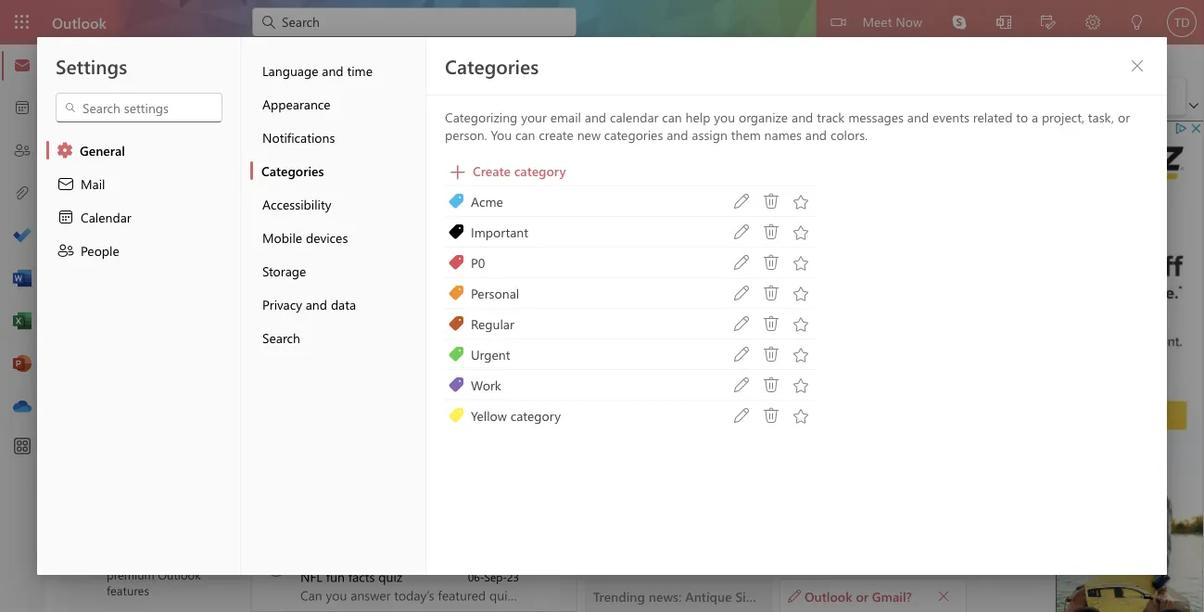 Task type: vqa. For each thing, say whether or not it's contained in the screenshot.
3rd select a conversation checkbox from the top
yes



Task type: describe. For each thing, give the bounding box(es) containing it.
23 for facts
[[507, 570, 519, 584]]

0 horizontal spatial prefer
[[596, 319, 634, 337]]

microsoft bing for legendary
[[301, 324, 384, 341]]

personal
[[471, 285, 520, 302]]

 button for acme
[[445, 190, 467, 212]]

for
[[937, 319, 955, 337]]


[[498, 87, 517, 106]]

0 horizontal spatial can
[[516, 126, 536, 143]]

 button for yellow category
[[445, 404, 467, 427]]

 for personal
[[792, 284, 811, 303]]

14-
[[468, 269, 485, 284]]

outlook banner
[[0, 0, 1205, 45]]

 for  button inside the "folders" tree item
[[86, 171, 101, 186]]

appearance
[[262, 95, 331, 112]]

 filter
[[498, 136, 551, 155]]


[[56, 141, 74, 160]]

or inside the categorizing your email and calendar can help you organize and track messages and events related to a project, task, or person. you can create new categories and assign them names and colors.
[[1119, 109, 1131, 126]]

filter
[[523, 136, 551, 153]]


[[57, 241, 75, 260]]

so
[[862, 319, 878, 337]]

notifications button
[[250, 121, 426, 154]]

1 vertical spatial more
[[701, 493, 731, 510]]

category inside group
[[511, 407, 561, 424]]

to left "chrome"
[[794, 319, 807, 337]]

mike@example.com button
[[664, 187, 806, 208]]

gmail
[[637, 319, 676, 337]]

excited
[[596, 355, 643, 373]]

important
[[471, 223, 529, 240]]


[[449, 163, 467, 181]]

help
[[686, 109, 711, 126]]

them
[[732, 126, 761, 143]]

only
[[397, 192, 424, 210]]

devices
[[306, 229, 348, 246]]

makes
[[892, 319, 934, 337]]

microsoft for legendary
[[301, 324, 355, 341]]

back
[[694, 355, 725, 373]]

 button for yellow category
[[727, 403, 757, 429]]

trump
[[591, 493, 629, 510]]

or inside which do you prefer to email with? outlook or gmail? i personally prefer gmail as it is connected to chrome so it makes for using it way easier. excited to hear back from you!
[[873, 301, 886, 319]]

 for the bottommost  button
[[938, 589, 951, 602]]

organize
[[739, 109, 789, 126]]

 button for p0
[[727, 250, 757, 275]]

acme group
[[445, 186, 816, 216]]

tags group
[[1055, 78, 1129, 115]]

updates to our terms of use 08-sep-23
[[301, 418, 519, 435]]

 for yellow category
[[762, 406, 781, 424]]

categories inside button
[[262, 162, 324, 179]]

 button for urgent
[[757, 341, 787, 367]]

gmail? inside which do you prefer to email with? outlook or gmail? i personally prefer gmail as it is connected to chrome so it makes for using it way easier. excited to hear back from you!
[[889, 301, 935, 319]]

inbox
[[301, 133, 339, 153]]

calendar
[[81, 208, 131, 225]]

To text field
[[662, 187, 965, 212]]

files image
[[13, 185, 32, 203]]

 button for yellow category
[[787, 401, 816, 430]]

to right is
[[727, 301, 740, 319]]

 for important
[[792, 223, 811, 242]]

categories heading
[[445, 53, 539, 79]]

and left the colors.
[[806, 126, 827, 143]]

singer
[[438, 268, 474, 285]]

bullets image
[[663, 87, 700, 106]]

microsoft for trending
[[301, 249, 355, 266]]

email inside the categorizing your email and calendar can help you organize and track messages and events related to a project, task, or person. you can create new categories and assign them names and colors.
[[551, 109, 582, 126]]

task,
[[1089, 109, 1115, 126]]

and right from…
[[675, 493, 697, 510]]

 for personal
[[447, 284, 466, 302]]

 button for work
[[445, 374, 467, 396]]

to inside the categorizing your email and calendar can help you organize and track messages and events related to a project, task, or person. you can create new categories and assign them names and colors.
[[1017, 109, 1029, 126]]

1 vertical spatial quiz
[[379, 568, 403, 585]]

microsoft bing for trending
[[301, 249, 384, 266]]

categories tab panel
[[427, 37, 1168, 575]]

clipboard group
[[57, 78, 185, 115]]

1 vertical spatial  button
[[931, 583, 957, 609]]

message list section
[[252, 119, 731, 612]]

home button
[[92, 45, 155, 73]]

which
[[596, 301, 637, 319]]

 for urgent
[[792, 346, 811, 364]]

today
[[428, 192, 463, 210]]

 for yellow category
[[733, 406, 751, 424]]

 for yellow category
[[447, 406, 466, 425]]

 button for regular
[[727, 311, 757, 337]]

dialog containing settings
[[0, 0, 1205, 612]]

draw
[[519, 50, 548, 67]]

and left the track
[[792, 109, 814, 126]]

nfl
[[301, 568, 323, 585]]

sep- for facts
[[485, 570, 507, 584]]

of
[[429, 418, 441, 435]]

mail
[[81, 175, 105, 192]]

 button for acme
[[727, 188, 757, 214]]

new
[[578, 126, 601, 143]]

 for urgent
[[762, 345, 781, 363]]

tab list containing home
[[92, 45, 637, 73]]

mail image
[[13, 57, 32, 75]]

 button
[[452, 82, 489, 111]]

search button
[[250, 321, 426, 354]]

1 it from the left
[[697, 319, 705, 337]]

08-
[[467, 419, 484, 434]]

way
[[596, 337, 622, 355]]

privacy and data button
[[250, 288, 426, 321]]

prices
[[554, 192, 589, 210]]

 for regular
[[733, 314, 751, 333]]


[[424, 87, 442, 106]]

create
[[473, 162, 511, 179]]

chrome
[[810, 319, 859, 337]]

format text
[[423, 50, 489, 67]]

machine
[[523, 268, 572, 285]]

Select a conversation checkbox
[[256, 241, 301, 281]]

temu for temu
[[301, 174, 332, 191]]

terms
[[392, 418, 426, 435]]

14-sep-23
[[468, 269, 519, 284]]

and right what… at the right of the page
[[673, 268, 694, 285]]

work
[[471, 376, 502, 394]]

 button
[[147, 82, 185, 111]]

antique
[[389, 268, 434, 285]]

bing for news:
[[358, 249, 384, 266]]

premium
[[107, 566, 155, 583]]

low
[[527, 192, 551, 210]]

and left data
[[306, 295, 327, 313]]

 for the basic text group's  button
[[299, 91, 310, 102]]

sep- inside updates to our terms of use 08-sep-23
[[484, 419, 507, 434]]

you
[[491, 126, 512, 143]]

 for the top  button
[[1131, 58, 1146, 73]]

news: for should
[[356, 493, 389, 510]]

personally
[[945, 301, 1012, 319]]

document containing settings
[[0, 0, 1205, 612]]

outlook right 
[[805, 587, 853, 605]]

meet
[[863, 13, 893, 30]]

personal group
[[445, 277, 816, 308]]

now
[[896, 13, 923, 30]]

 for acme
[[447, 192, 466, 211]]

0 vertical spatial more
[[698, 268, 728, 285]]

appearance button
[[250, 87, 426, 121]]

message list list box
[[252, 165, 731, 612]]

work group
[[445, 369, 816, 400]]

23 for quiz
[[507, 344, 519, 359]]


[[788, 589, 801, 602]]

and left events
[[908, 109, 930, 126]]

bing for monsters
[[358, 324, 384, 341]]


[[64, 51, 83, 71]]

help button
[[212, 45, 267, 73]]


[[831, 15, 846, 30]]

premium outlook features button
[[68, 524, 251, 612]]

 button
[[1092, 82, 1129, 111]]

 button for regular
[[787, 309, 816, 339]]

 for regular
[[447, 314, 466, 333]]

temu image
[[261, 177, 291, 207]]

mobile
[[262, 229, 302, 246]]

Add a subject text field
[[585, 230, 880, 260]]

legendary monsters quiz
[[301, 343, 445, 360]]

accessibility
[[262, 195, 332, 212]]

 button for acme
[[787, 186, 816, 216]]

trending news: should supreme court disqualify trump from… and more
[[301, 493, 731, 510]]

folders
[[112, 169, 161, 189]]

 button for personal
[[727, 280, 757, 306]]

word image
[[13, 270, 32, 288]]

is
[[708, 319, 719, 337]]


[[110, 208, 129, 226]]

supreme
[[437, 493, 490, 510]]

related
[[974, 109, 1013, 126]]

reading pane main content
[[578, 116, 1052, 612]]

folders tree item
[[68, 161, 217, 198]]

calendar
[[610, 109, 659, 126]]

what…
[[629, 268, 669, 285]]

important group
[[445, 216, 816, 247]]

meet now
[[863, 13, 923, 30]]

categories inside tab panel
[[445, 53, 539, 79]]

 button for "folders" tree item
[[77, 161, 109, 196]]

1 tree from the top
[[68, 117, 217, 161]]

 for work
[[447, 376, 466, 394]]

monsters
[[364, 343, 417, 360]]

0 vertical spatial  button
[[1123, 51, 1153, 81]]

language and time
[[262, 62, 373, 79]]

acme
[[471, 193, 504, 210]]

to
[[617, 190, 631, 207]]



Task type: locate. For each thing, give the bounding box(es) containing it.
 button inside work group
[[727, 372, 757, 398]]

1  from the top
[[762, 192, 781, 210]]

with?
[[782, 301, 816, 319]]

Select a conversation checkbox
[[256, 316, 301, 356]]

0 horizontal spatial 
[[86, 171, 101, 186]]

 inside personal group
[[792, 284, 811, 303]]

3  button from the top
[[445, 251, 467, 274]]

 button for important
[[787, 217, 816, 247]]

 button inside regular group
[[445, 313, 467, 335]]

7  from the top
[[733, 375, 751, 394]]

 for p0
[[792, 254, 811, 272]]

 right the 
[[86, 171, 101, 186]]

email
[[551, 109, 582, 126], [743, 301, 779, 319]]

2 tree from the top
[[68, 198, 217, 612]]

 button inside personal group
[[445, 282, 467, 304]]

 button right the 
[[77, 161, 109, 196]]


[[1064, 87, 1082, 106]]

8  button from the top
[[757, 403, 787, 429]]

0 vertical spatial tree
[[68, 117, 217, 161]]

23 up "personal"
[[507, 269, 519, 284]]

1 vertical spatial bing
[[358, 324, 384, 341]]

7  from the top
[[762, 375, 781, 394]]

1 microsoft from the top
[[301, 249, 355, 266]]

1  from the top
[[268, 136, 285, 153]]

more apps image
[[13, 438, 32, 456]]

 inside regular group
[[447, 314, 466, 333]]

7  button from the top
[[727, 372, 757, 398]]

2 bing from the top
[[358, 324, 384, 341]]

 button inside p0 group
[[445, 251, 467, 274]]

 inside work group
[[733, 375, 751, 394]]

 button inside the yellow category group
[[445, 404, 467, 427]]

0 horizontal spatial  button
[[931, 583, 957, 609]]

basic text group
[[193, 78, 848, 115]]

1 vertical spatial you
[[660, 301, 683, 319]]

ad
[[479, 176, 491, 189]]

8  button from the top
[[787, 401, 816, 430]]

1  button from the top
[[445, 190, 467, 212]]

6  button from the top
[[787, 339, 816, 369]]

 button down today
[[445, 221, 467, 243]]

 inside the yellow category group
[[447, 406, 466, 425]]

 button left 13- at left bottom
[[445, 343, 467, 365]]

 button for work
[[757, 372, 787, 398]]


[[110, 245, 129, 263]]

3  from the top
[[762, 253, 781, 271]]

regular group
[[445, 308, 816, 339]]


[[64, 101, 77, 114]]

5  from the top
[[733, 314, 751, 333]]

 left nfl
[[268, 560, 285, 577]]

 button inside the important group
[[727, 219, 757, 245]]

1 horizontal spatial can
[[662, 109, 682, 126]]

5  from the top
[[792, 315, 811, 333]]

trending news: antique singer sewing machine values & what… and more
[[301, 268, 728, 285]]

 for p0
[[733, 253, 751, 271]]

3  button from the top
[[757, 250, 787, 275]]

 button inside urgent group
[[757, 341, 787, 367]]

 button inside "folders" tree item
[[77, 161, 109, 196]]

2 microsoft from the top
[[301, 324, 355, 341]]

0 vertical spatial 
[[299, 91, 310, 102]]

 for select a conversation checkbox
[[269, 260, 284, 275]]

yellow category group
[[445, 400, 816, 430]]

 button inside regular group
[[757, 311, 787, 337]]

 button inside urgent group
[[727, 341, 757, 367]]

more right from…
[[701, 493, 731, 510]]

 button
[[757, 188, 787, 214], [757, 219, 787, 245], [757, 250, 787, 275], [757, 280, 787, 306], [757, 311, 787, 337], [757, 341, 787, 367], [757, 372, 787, 398], [757, 403, 787, 429]]

it right 'using'
[[995, 319, 1003, 337]]

2  button from the top
[[757, 219, 787, 245]]

 button left 'p0'
[[445, 251, 467, 274]]

2 horizontal spatial it
[[995, 319, 1003, 337]]

 button for personal
[[787, 278, 816, 308]]

 button for work
[[787, 370, 816, 400]]

 inside personal group
[[447, 284, 466, 302]]

0 horizontal spatial you
[[660, 301, 683, 319]]

 inside the yellow category group
[[792, 407, 811, 425]]

outlook right premium
[[158, 566, 201, 583]]

a
[[1032, 109, 1039, 126]]

categories up t
[[262, 162, 324, 179]]

 button inside the yellow category group
[[757, 403, 787, 429]]

 for urgent
[[447, 345, 466, 364]]

insert button
[[347, 45, 407, 73]]

2  from the top
[[268, 260, 285, 276]]

 button for important
[[727, 219, 757, 245]]

2 temu from the top
[[301, 192, 332, 210]]

1 vertical spatial 
[[269, 260, 284, 275]]

outlook inside premium outlook features
[[158, 566, 201, 583]]

1 vertical spatial categories
[[262, 162, 324, 179]]

 for regular
[[762, 314, 781, 333]]

4  from the top
[[762, 283, 781, 302]]

 inside urgent group
[[733, 345, 751, 363]]

 for urgent
[[733, 345, 751, 363]]

 inside "folders" tree item
[[86, 171, 101, 186]]

should
[[393, 493, 434, 510]]

 left 'p0'
[[447, 253, 466, 272]]

Select all messages checkbox
[[263, 132, 289, 158]]

names
[[765, 126, 802, 143]]

2 microsoft bing from the top
[[301, 324, 384, 341]]

trending for trending news: should supreme court disqualify trump from… and more
[[301, 493, 352, 510]]

Select a conversation checkbox
[[256, 542, 301, 582]]

1 horizontal spatial quiz
[[421, 343, 445, 360]]

email right your
[[551, 109, 582, 126]]

1 horizontal spatial it
[[881, 319, 889, 337]]

0 horizontal spatial  button
[[77, 161, 109, 196]]

2 horizontal spatial or
[[1119, 109, 1131, 126]]

quiz right monsters on the bottom left of page
[[421, 343, 445, 360]]

3  from the top
[[733, 253, 751, 271]]

1 horizontal spatial  button
[[1123, 51, 1153, 81]]

 button inside regular group
[[727, 311, 757, 337]]

 inside "acme" group
[[762, 192, 781, 210]]

 inside reading pane main content
[[938, 589, 951, 602]]

 button inside work group
[[757, 372, 787, 398]]

 inside "select all messages" checkbox
[[269, 136, 284, 151]]

6  button from the top
[[727, 341, 757, 367]]

0 vertical spatial 
[[1131, 58, 1146, 73]]

you!
[[761, 355, 789, 373]]

urgent group
[[445, 339, 816, 369]]

microsoft down devices
[[301, 249, 355, 266]]

 button left regular
[[445, 313, 467, 335]]

7  from the top
[[792, 376, 811, 395]]

13-sep-23
[[468, 344, 519, 359]]

quiz right facts
[[379, 568, 403, 585]]

1 vertical spatial 
[[86, 171, 101, 186]]

categorizing
[[445, 109, 518, 126]]

tree containing 
[[68, 198, 217, 612]]

1  from the top
[[447, 192, 466, 211]]

you down numbering image
[[714, 109, 736, 126]]

 button inside personal group
[[727, 280, 757, 306]]

 button left work
[[445, 374, 467, 396]]

 calendar
[[57, 208, 131, 226]]

Message body, press Alt+F10 to exit text field
[[596, 283, 1022, 541]]

dialog
[[0, 0, 1205, 612]]

2 it from the left
[[881, 319, 889, 337]]

trending for trending news: antique singer sewing machine values & what… and more
[[301, 268, 350, 285]]

court
[[493, 493, 527, 510]]

8  button from the top
[[445, 404, 467, 427]]

 left 14-
[[447, 284, 466, 302]]

0 vertical spatial bing
[[358, 249, 384, 266]]

home
[[106, 50, 141, 67]]

you inside which do you prefer to email with? outlook or gmail? i personally prefer gmail as it is connected to chrome so it makes for using it way easier. excited to hear back from you!
[[660, 301, 683, 319]]

category right yellow
[[511, 407, 561, 424]]

it right so
[[881, 319, 889, 337]]

 left work
[[447, 376, 466, 394]]

0 horizontal spatial quiz
[[379, 568, 403, 585]]

 left inbox
[[268, 136, 285, 153]]

 button inside p0 group
[[727, 250, 757, 275]]

 inside work group
[[762, 375, 781, 394]]

 left the 08-
[[447, 406, 466, 425]]

&
[[615, 268, 626, 285]]

6  from the top
[[762, 345, 781, 363]]

5  from the top
[[762, 314, 781, 333]]

project,
[[1042, 109, 1085, 126]]

2  button from the top
[[727, 219, 757, 245]]

sep- down court
[[485, 570, 507, 584]]

 button for important
[[757, 219, 787, 245]]

outlook link
[[52, 0, 107, 45]]

1 vertical spatial 
[[938, 589, 951, 602]]

1 horizontal spatial 
[[299, 91, 310, 102]]

 inside p0 group
[[792, 254, 811, 272]]

 inside the important group
[[792, 223, 811, 242]]

microsoft bing up legendary in the left bottom of the page
[[301, 324, 384, 341]]

and left assign
[[667, 126, 689, 143]]

 for work
[[733, 375, 751, 394]]

5  from the top
[[447, 314, 466, 333]]

2  from the top
[[792, 223, 811, 242]]

0 vertical spatial microsoft bing
[[301, 249, 384, 266]]

 button inside "acme" group
[[445, 190, 467, 212]]

6  from the top
[[447, 345, 466, 364]]

onedrive image
[[13, 398, 32, 416]]

or left makes
[[873, 301, 886, 319]]

 left -
[[447, 192, 466, 211]]

prefer up urgent group
[[596, 319, 634, 337]]

 left regular
[[447, 314, 466, 333]]

application containing settings
[[0, 0, 1205, 612]]

include group
[[910, 78, 1046, 115]]

categories button
[[250, 154, 426, 187]]

 down today
[[447, 223, 466, 241]]

 inside categories tab panel
[[1131, 58, 1146, 73]]

 inside p0 group
[[762, 253, 781, 271]]

2  button from the top
[[787, 217, 816, 247]]

 for acme
[[733, 192, 751, 210]]

5  button from the top
[[445, 313, 467, 335]]

 button
[[415, 82, 452, 111]]

 inside work group
[[792, 376, 811, 395]]

 button for important
[[445, 221, 467, 243]]

 button
[[727, 188, 757, 214], [727, 219, 757, 245], [727, 250, 757, 275], [727, 280, 757, 306], [727, 311, 757, 337], [727, 341, 757, 367], [727, 372, 757, 398], [727, 403, 757, 429]]

 down mobile
[[269, 260, 284, 275]]

 button inside "acme" group
[[757, 188, 787, 214]]

email inside which do you prefer to email with? outlook or gmail? i personally prefer gmail as it is connected to chrome so it makes for using it way easier. excited to hear back from you!
[[743, 301, 779, 319]]

news: up data
[[354, 268, 386, 285]]

use
[[445, 418, 465, 435]]

1 vertical spatial microsoft
[[301, 324, 355, 341]]

storage
[[262, 262, 306, 279]]

outlook inside banner
[[52, 12, 107, 32]]

 button inside work group
[[445, 374, 467, 396]]

 button for regular
[[445, 313, 467, 335]]

1 horizontal spatial  button
[[297, 83, 312, 109]]

 button inside urgent group
[[445, 343, 467, 365]]

4  from the top
[[268, 560, 285, 577]]

 inside p0 group
[[447, 253, 466, 272]]

can down bullets "icon"
[[662, 109, 682, 126]]

 button inside p0 group
[[757, 250, 787, 275]]

 button left 14-
[[445, 282, 467, 304]]

1 vertical spatial gmail?
[[873, 587, 912, 605]]

p0 group
[[445, 247, 816, 277]]

 button for urgent
[[787, 339, 816, 369]]

1 horizontal spatial categories
[[445, 53, 539, 79]]

23 for antique
[[507, 269, 519, 284]]

 button for urgent
[[445, 343, 467, 365]]

data
[[331, 295, 356, 313]]

 inside select a conversation checkbox
[[268, 260, 285, 276]]

0 vertical spatial news:
[[354, 268, 386, 285]]

mobile devices
[[262, 229, 348, 246]]

5  button from the top
[[787, 309, 816, 339]]

1  button from the top
[[727, 188, 757, 214]]

0 vertical spatial 
[[269, 136, 284, 151]]

 for personal
[[762, 283, 781, 302]]

 for acme
[[762, 192, 781, 210]]


[[57, 174, 75, 193]]

premium outlook features
[[107, 566, 201, 598]]

1 temu from the top
[[301, 174, 332, 191]]

 for work
[[792, 376, 811, 395]]

temu up accessibility
[[301, 174, 332, 191]]

0 vertical spatial trending
[[301, 268, 350, 285]]

4  button from the top
[[445, 282, 467, 304]]

 button inside personal group
[[757, 280, 787, 306]]

0 horizontal spatial categories
[[262, 162, 324, 179]]

 inside "select all messages" checkbox
[[268, 136, 285, 153]]

1 vertical spatial  button
[[77, 161, 109, 196]]

 inside urgent group
[[447, 345, 466, 364]]

 button for work
[[727, 372, 757, 398]]

 button inside the yellow category group
[[727, 403, 757, 429]]

1 horizontal spatial you
[[714, 109, 736, 126]]

 for important
[[762, 222, 781, 241]]

0 vertical spatial categories
[[445, 53, 539, 79]]

notifications
[[262, 128, 335, 146]]

sewing
[[478, 268, 519, 285]]

 for important
[[733, 222, 751, 241]]

sep- for antique
[[485, 269, 507, 284]]

 inside work group
[[447, 376, 466, 394]]

 inside personal group
[[733, 283, 751, 302]]

numbering image
[[700, 87, 737, 106]]

microsoft
[[301, 249, 355, 266], [301, 324, 355, 341]]

regular
[[471, 315, 515, 332]]

calendar image
[[13, 99, 32, 118]]

2  button from the top
[[445, 221, 467, 243]]

 inside the yellow category group
[[762, 406, 781, 424]]

 for "select all messages" checkbox
[[269, 136, 284, 151]]

 inside "acme" group
[[792, 192, 811, 211]]

you inside the categorizing your email and calendar can help you organize and track messages and events related to a project, task, or person. you can create new categories and assign them names and colors.
[[714, 109, 736, 126]]

 button
[[489, 82, 526, 111]]

 button for yellow category
[[757, 403, 787, 429]]

 inside personal group
[[762, 283, 781, 302]]

1  from the top
[[269, 136, 284, 151]]


[[1101, 87, 1120, 106]]

3  from the top
[[447, 253, 466, 272]]

5  button from the top
[[757, 311, 787, 337]]

prefer
[[686, 301, 724, 319], [596, 319, 634, 337]]

 inside select a conversation option
[[268, 560, 285, 577]]

 button inside the important group
[[445, 221, 467, 243]]

1  button from the top
[[757, 188, 787, 214]]

categories up  "button"
[[445, 53, 539, 79]]

4  button from the top
[[727, 280, 757, 306]]


[[626, 87, 645, 106]]

 inside the yellow category group
[[733, 406, 751, 424]]

decrease indent image
[[737, 87, 774, 106]]

23 inside updates to our terms of use 08-sep-23
[[507, 419, 519, 434]]

 down mobile
[[268, 260, 285, 276]]

0 vertical spatial you
[[714, 109, 736, 126]]

 for yellow category
[[792, 407, 811, 425]]

 inside regular group
[[792, 315, 811, 333]]

i
[[938, 301, 942, 319]]

 button for personal
[[445, 282, 467, 304]]

you right do
[[660, 301, 683, 319]]


[[1131, 58, 1146, 73], [938, 589, 951, 602]]

1 trending from the top
[[301, 268, 350, 285]]

23 right the 08-
[[507, 419, 519, 434]]

8  button from the top
[[727, 403, 757, 429]]

1 vertical spatial or
[[873, 301, 886, 319]]

 left 13- at left bottom
[[447, 345, 466, 364]]

updates
[[301, 418, 349, 435]]

3  button from the top
[[727, 250, 757, 275]]

1 microsoft bing from the top
[[301, 249, 384, 266]]

outlook right with?
[[819, 301, 870, 319]]

settings heading
[[56, 53, 127, 79]]

6  from the top
[[733, 345, 751, 363]]

 down privacy
[[268, 335, 285, 352]]

 button for p0
[[757, 250, 787, 275]]

0 horizontal spatial or
[[856, 587, 869, 605]]

document
[[0, 0, 1205, 612]]

1 vertical spatial temu
[[301, 192, 332, 210]]

mobile devices button
[[250, 221, 426, 254]]

0 vertical spatial email
[[551, 109, 582, 126]]

 button for acme
[[757, 188, 787, 214]]

temu for temu clearance only today - insanely low prices
[[301, 192, 332, 210]]

2 trending from the top
[[301, 493, 352, 510]]

7  button from the top
[[787, 370, 816, 400]]

category down filter
[[515, 162, 566, 179]]

1 vertical spatial category
[[511, 407, 561, 424]]

or right 
[[856, 587, 869, 605]]

email left with?
[[743, 301, 779, 319]]

trending up privacy and data button
[[301, 268, 350, 285]]

excel image
[[13, 313, 32, 331]]

category inside  create category
[[515, 162, 566, 179]]

facts
[[349, 568, 375, 585]]

and left calendar
[[585, 109, 607, 126]]

1 horizontal spatial email
[[743, 301, 779, 319]]

to
[[1017, 109, 1029, 126], [727, 301, 740, 319], [794, 319, 807, 337], [646, 355, 659, 373], [353, 418, 365, 435]]

 button for regular
[[757, 311, 787, 337]]

categories
[[445, 53, 539, 79], [262, 162, 324, 179]]

 for p0
[[762, 253, 781, 271]]

 inside "acme" group
[[733, 192, 751, 210]]

0 vertical spatial microsoft
[[301, 249, 355, 266]]

and
[[322, 62, 344, 79], [585, 109, 607, 126], [792, 109, 814, 126], [908, 109, 930, 126], [667, 126, 689, 143], [806, 126, 827, 143], [673, 268, 694, 285], [306, 295, 327, 313], [675, 493, 697, 510]]

language
[[262, 62, 319, 79]]

it left is
[[697, 319, 705, 337]]

1 horizontal spatial prefer
[[686, 301, 724, 319]]

1 horizontal spatial or
[[873, 301, 886, 319]]

to do image
[[13, 227, 32, 246]]

 for regular
[[792, 315, 811, 333]]

to left a
[[1017, 109, 1029, 126]]

7  button from the top
[[757, 372, 787, 398]]

temu down the categories button
[[301, 192, 332, 210]]

 inside p0 group
[[733, 253, 751, 271]]

Search settings search field
[[77, 98, 203, 117]]

0 vertical spatial quiz
[[421, 343, 445, 360]]

 for acme
[[792, 192, 811, 211]]

mike@example.com
[[669, 188, 784, 205]]

6  button from the top
[[757, 341, 787, 367]]

3  from the top
[[792, 254, 811, 272]]

 button for the basic text group
[[297, 83, 312, 109]]

messages
[[849, 109, 904, 126]]

 inside urgent group
[[762, 345, 781, 363]]

3  button from the top
[[787, 248, 816, 277]]

8  from the top
[[447, 406, 466, 425]]

6  button from the top
[[445, 343, 467, 365]]

1  from the top
[[792, 192, 811, 211]]

news: for antique
[[354, 268, 386, 285]]

news: left should
[[356, 493, 389, 510]]

people image
[[13, 142, 32, 160]]

0 vertical spatial temu
[[301, 174, 332, 191]]

 inside urgent group
[[792, 346, 811, 364]]

4  button from the top
[[787, 278, 816, 308]]

powerpoint image
[[13, 355, 32, 374]]

sep- up "personal"
[[485, 269, 507, 284]]

0 vertical spatial category
[[515, 162, 566, 179]]

message
[[281, 50, 333, 67]]

values
[[575, 268, 612, 285]]

1 horizontal spatial 
[[1131, 58, 1146, 73]]

7  from the top
[[447, 376, 466, 394]]

1 vertical spatial email
[[743, 301, 779, 319]]

0 horizontal spatial 
[[938, 589, 951, 602]]

8  from the top
[[733, 406, 751, 424]]

3  from the top
[[268, 335, 285, 352]]

 inside regular group
[[762, 314, 781, 333]]

microsoft bing down devices
[[301, 249, 384, 266]]

3 it from the left
[[995, 319, 1003, 337]]

 button inside the important group
[[757, 219, 787, 245]]

4  from the top
[[792, 284, 811, 303]]

or
[[1119, 109, 1131, 126], [873, 301, 886, 319], [856, 587, 869, 605]]

2  from the top
[[269, 260, 284, 275]]

 inside the important group
[[447, 223, 466, 241]]

4  from the top
[[733, 283, 751, 302]]

1  button from the top
[[787, 186, 816, 216]]

 button for urgent
[[727, 341, 757, 367]]

to left the hear
[[646, 355, 659, 373]]

or right task,
[[1119, 109, 1131, 126]]

using
[[958, 319, 992, 337]]

1 vertical spatial news:
[[356, 493, 389, 510]]

to button
[[595, 184, 653, 213]]

prefer right "gmail"
[[686, 301, 724, 319]]

1 vertical spatial tree
[[68, 198, 217, 612]]

5  button from the top
[[727, 311, 757, 337]]

sep- right use
[[484, 419, 507, 434]]

1  from the top
[[733, 192, 751, 210]]

application
[[0, 0, 1205, 612]]

bing
[[358, 249, 384, 266], [358, 324, 384, 341]]

 inside the basic text group
[[299, 91, 310, 102]]

4  from the top
[[447, 284, 466, 302]]

to left our
[[353, 418, 365, 435]]

 inside the important group
[[762, 222, 781, 241]]

0 vertical spatial or
[[1119, 109, 1131, 126]]

message button
[[267, 45, 347, 73]]

4  button from the top
[[757, 280, 787, 306]]

 button down 
[[445, 190, 467, 212]]

sep- for quiz
[[485, 344, 507, 359]]

sep- down regular
[[485, 344, 507, 359]]

1 bing from the top
[[358, 249, 384, 266]]

1 vertical spatial trending
[[301, 493, 352, 510]]

 inside option
[[268, 335, 285, 352]]

create
[[539, 126, 574, 143]]

23 down regular
[[507, 344, 519, 359]]

 button right of
[[445, 404, 467, 427]]

0 vertical spatial gmail?
[[889, 301, 935, 319]]

 for p0
[[447, 253, 466, 272]]

categorizing your email and calendar can help you organize and track messages and events related to a project, task, or person. you can create new categories and assign them names and colors.
[[445, 109, 1131, 143]]

 for personal
[[733, 283, 751, 302]]

can right you
[[516, 126, 536, 143]]

settings tab list
[[37, 37, 241, 575]]

 inside the important group
[[733, 222, 751, 241]]

7  button from the top
[[445, 374, 467, 396]]

2  from the top
[[762, 222, 781, 241]]

2 vertical spatial or
[[856, 587, 869, 605]]

 button for personal
[[757, 280, 787, 306]]

 button for p0
[[787, 248, 816, 277]]

0 horizontal spatial email
[[551, 109, 582, 126]]

 inside regular group
[[733, 314, 751, 333]]

temu
[[301, 174, 332, 191], [301, 192, 332, 210]]

1 vertical spatial microsoft bing
[[301, 324, 384, 341]]

more down add a subject text field
[[698, 268, 728, 285]]

and left time
[[322, 62, 344, 79]]


[[447, 192, 466, 211], [447, 223, 466, 241], [447, 253, 466, 272], [447, 284, 466, 302], [447, 314, 466, 333], [447, 345, 466, 364], [447, 376, 466, 394], [447, 406, 466, 425]]

from…
[[632, 493, 671, 510]]

8  from the top
[[762, 406, 781, 424]]

privacy and data
[[262, 295, 356, 313]]

draw button
[[505, 45, 562, 73]]

which do you prefer to email with? outlook or gmail? i personally prefer gmail as it is connected to chrome so it makes for using it way easier. excited to hear back from you!
[[596, 301, 1012, 373]]

 inside "acme" group
[[447, 192, 466, 211]]

outlook inside which do you prefer to email with? outlook or gmail? i personally prefer gmail as it is connected to chrome so it makes for using it way easier. excited to hear back from you!
[[819, 301, 870, 319]]

sep-
[[485, 269, 507, 284], [485, 344, 507, 359], [484, 419, 507, 434], [485, 570, 507, 584]]


[[299, 91, 310, 102], [86, 171, 101, 186]]

our
[[369, 418, 389, 435]]

to inside message list list box
[[353, 418, 365, 435]]

6  from the top
[[792, 346, 811, 364]]

 left inbox
[[269, 136, 284, 151]]

0 vertical spatial  button
[[297, 83, 312, 109]]

 button inside "acme" group
[[727, 188, 757, 214]]

tab list
[[92, 45, 637, 73]]

 for work
[[762, 375, 781, 394]]

microsoft up legendary in the left bottom of the page
[[301, 324, 355, 341]]

8  from the top
[[792, 407, 811, 425]]

 button for p0
[[445, 251, 467, 274]]

 inside select a conversation checkbox
[[269, 260, 284, 275]]

2  from the top
[[447, 223, 466, 241]]

categories element
[[445, 109, 1149, 430]]


[[792, 192, 811, 211], [792, 223, 811, 242], [792, 254, 811, 272], [792, 284, 811, 303], [792, 315, 811, 333], [792, 346, 811, 364], [792, 376, 811, 395], [792, 407, 811, 425]]

 button down language and time
[[297, 83, 312, 109]]

tree
[[68, 117, 217, 161], [68, 198, 217, 612]]

left-rail-appbar navigation
[[4, 45, 41, 429]]

0 horizontal spatial it
[[697, 319, 705, 337]]

t
[[272, 183, 280, 200]]

trending down the updates at the bottom
[[301, 493, 352, 510]]

23 right 06-
[[507, 570, 519, 584]]

outlook up 
[[52, 12, 107, 32]]

format text button
[[409, 45, 503, 73]]

 down language and time
[[299, 91, 310, 102]]

2  from the top
[[733, 222, 751, 241]]

 for important
[[447, 223, 466, 241]]



